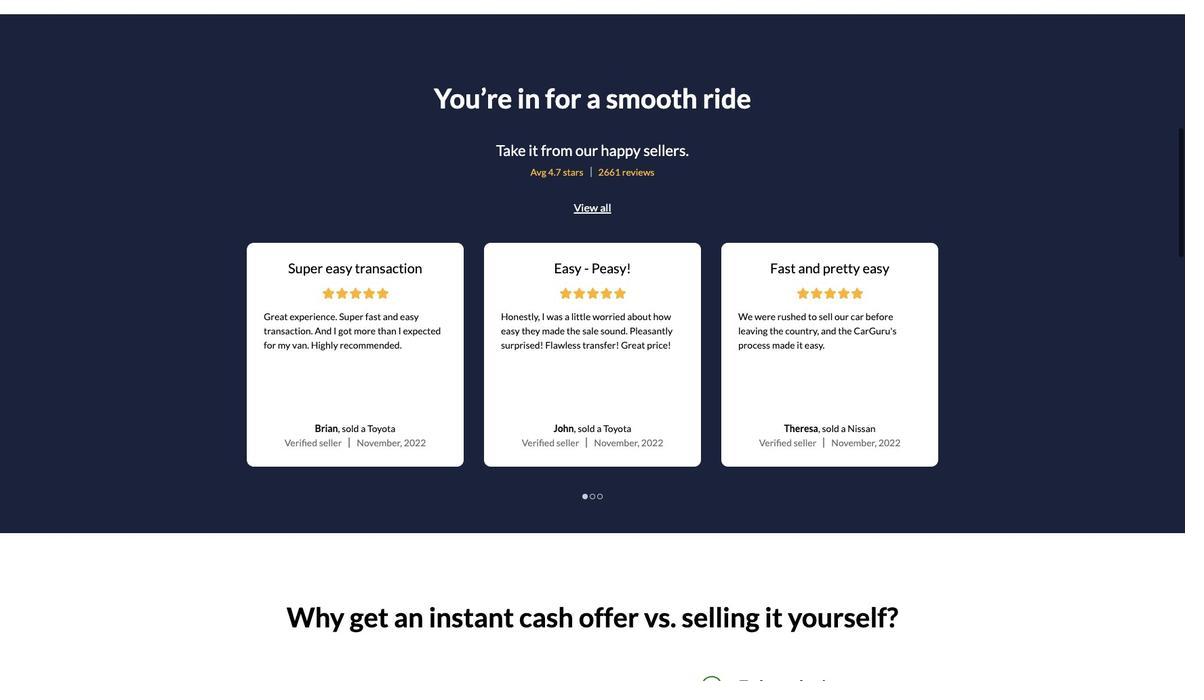 Task type: locate. For each thing, give the bounding box(es) containing it.
vs.
[[644, 601, 677, 634]]

it
[[529, 141, 538, 159], [797, 340, 803, 351], [765, 601, 783, 634]]

super up got
[[339, 311, 364, 323]]

1 toyota from the left
[[368, 423, 396, 434]]

verified seller for fast
[[760, 437, 817, 449]]

0 horizontal spatial seller
[[319, 437, 342, 449]]

sellers.
[[644, 141, 689, 159]]

sound.
[[601, 325, 628, 337]]

were
[[755, 311, 776, 323]]

verified seller down theresa
[[760, 437, 817, 449]]

2022
[[404, 437, 426, 449], [642, 437, 664, 449], [879, 437, 901, 449]]

2 verified seller from the left
[[522, 437, 580, 449]]

and inside great experience. super fast and easy transaction. and i got more than i expected for my van. highly recommended.
[[383, 311, 398, 323]]

0 horizontal spatial sold
[[342, 423, 359, 434]]

and down sell
[[821, 325, 837, 337]]

1 horizontal spatial toyota
[[604, 423, 632, 434]]

november, down nissan
[[832, 437, 877, 449]]

i inside honestly, i was a little worried about how easy they made the sale sound.  pleasantly surprised! flawless transfer! great price!
[[542, 311, 545, 323]]

1 horizontal spatial super
[[339, 311, 364, 323]]

november, 2022 down nissan
[[832, 437, 901, 449]]

1 horizontal spatial the
[[770, 325, 784, 337]]

sold
[[342, 423, 359, 434], [578, 423, 595, 434], [823, 423, 840, 434]]

2 vertical spatial and
[[821, 325, 837, 337]]

1 verified seller from the left
[[285, 437, 342, 449]]

sold for pretty
[[823, 423, 840, 434]]

process
[[739, 340, 771, 351]]

3 november, 2022 from the left
[[832, 437, 901, 449]]

2 sold from the left
[[578, 423, 595, 434]]

super
[[288, 260, 323, 276], [339, 311, 364, 323]]

our left car
[[835, 311, 849, 323]]

a right john on the bottom of the page
[[597, 423, 602, 434]]

3 verified seller from the left
[[760, 437, 817, 449]]

1 the from the left
[[567, 325, 581, 337]]

seller
[[319, 437, 342, 449], [557, 437, 580, 449], [794, 437, 817, 449]]

happy
[[601, 141, 641, 159]]

and up "than"
[[383, 311, 398, 323]]

november, for pretty
[[832, 437, 877, 449]]

verified seller down john on the bottom of the page
[[522, 437, 580, 449]]

sell
[[819, 311, 833, 323]]

the
[[567, 325, 581, 337], [770, 325, 784, 337], [839, 325, 852, 337]]

2 november, from the left
[[594, 437, 640, 449]]

0 horizontal spatial i
[[334, 325, 337, 337]]

great up "transaction."
[[264, 311, 288, 323]]

made down country,
[[773, 340, 796, 351]]

november, down brian , sold a toyota
[[357, 437, 402, 449]]

1 horizontal spatial verified
[[522, 437, 555, 449]]

fast
[[366, 311, 381, 323]]

1 vertical spatial for
[[264, 340, 276, 351]]

3 , from the left
[[819, 423, 821, 434]]

a right the brian
[[361, 423, 366, 434]]

seller down john on the bottom of the page
[[557, 437, 580, 449]]

transaction
[[355, 260, 423, 276]]

2 horizontal spatial november, 2022
[[832, 437, 901, 449]]

you're
[[434, 82, 512, 115]]

i
[[542, 311, 545, 323], [334, 325, 337, 337], [399, 325, 401, 337]]

and
[[315, 325, 332, 337]]

3 seller from the left
[[794, 437, 817, 449]]

it down country,
[[797, 340, 803, 351]]

honestly, i was a little worried about how easy they made the sale sound.  pleasantly surprised! flawless transfer! great price!
[[501, 311, 673, 351]]

super up experience.
[[288, 260, 323, 276]]

november, 2022 down brian , sold a toyota
[[357, 437, 426, 449]]

it right take
[[529, 141, 538, 159]]

1 seller from the left
[[319, 437, 342, 449]]

1 horizontal spatial november, 2022
[[594, 437, 664, 449]]

our
[[576, 141, 598, 159], [835, 311, 849, 323]]

november,
[[357, 437, 402, 449], [594, 437, 640, 449], [832, 437, 877, 449]]

toyota right john on the bottom of the page
[[604, 423, 632, 434]]

2 verified from the left
[[522, 437, 555, 449]]

0 vertical spatial and
[[799, 260, 821, 276]]

easy
[[326, 260, 353, 276], [863, 260, 890, 276], [400, 311, 419, 323], [501, 325, 520, 337]]

they
[[522, 325, 540, 337]]

for
[[546, 82, 582, 115], [264, 340, 276, 351]]

2 toyota from the left
[[604, 423, 632, 434]]

2 horizontal spatial seller
[[794, 437, 817, 449]]

sold right the brian
[[342, 423, 359, 434]]

0 horizontal spatial november, 2022
[[357, 437, 426, 449]]

1 horizontal spatial our
[[835, 311, 849, 323]]

view all
[[574, 201, 612, 214]]

stars
[[563, 167, 584, 178]]

i right "than"
[[399, 325, 401, 337]]

verified seller for easy
[[522, 437, 580, 449]]

seller down theresa
[[794, 437, 817, 449]]

1 verified from the left
[[285, 437, 318, 449]]

and right fast
[[799, 260, 821, 276]]

0 horizontal spatial toyota
[[368, 423, 396, 434]]

the down were
[[770, 325, 784, 337]]

,
[[338, 423, 340, 434], [574, 423, 576, 434], [819, 423, 821, 434]]

1 horizontal spatial verified seller
[[522, 437, 580, 449]]

1 2022 from the left
[[404, 437, 426, 449]]

0 horizontal spatial november,
[[357, 437, 402, 449]]

1 november, 2022 from the left
[[357, 437, 426, 449]]

seller down the brian
[[319, 437, 342, 449]]

0 horizontal spatial super
[[288, 260, 323, 276]]

0 vertical spatial great
[[264, 311, 288, 323]]

our up stars
[[576, 141, 598, 159]]

1 vertical spatial our
[[835, 311, 849, 323]]

for inside great experience. super fast and easy transaction. and i got more than i expected for my van. highly recommended.
[[264, 340, 276, 351]]

1 horizontal spatial november,
[[594, 437, 640, 449]]

sale
[[583, 325, 599, 337]]

toyota for transaction
[[368, 423, 396, 434]]

1 horizontal spatial made
[[773, 340, 796, 351]]

3 november, from the left
[[832, 437, 877, 449]]

november, for peasy!
[[594, 437, 640, 449]]

2 november, 2022 from the left
[[594, 437, 664, 449]]

, for and
[[819, 423, 821, 434]]

0 vertical spatial our
[[576, 141, 598, 159]]

theresa , sold a nissan
[[785, 423, 876, 434]]

view
[[574, 201, 598, 214]]

get
[[350, 601, 389, 634]]

the down car
[[839, 325, 852, 337]]

easy up expected
[[400, 311, 419, 323]]

1 vertical spatial super
[[339, 311, 364, 323]]

0 horizontal spatial it
[[529, 141, 538, 159]]

november, 2022 down the john , sold a toyota
[[594, 437, 664, 449]]

easy left transaction
[[326, 260, 353, 276]]

2 horizontal spatial verified
[[760, 437, 792, 449]]

i left was
[[542, 311, 545, 323]]

0 vertical spatial made
[[542, 325, 565, 337]]

0 horizontal spatial our
[[576, 141, 598, 159]]

1 horizontal spatial sold
[[578, 423, 595, 434]]

2 horizontal spatial ,
[[819, 423, 821, 434]]

great down pleasantly
[[621, 340, 646, 351]]

easy down honestly,
[[501, 325, 520, 337]]

2 horizontal spatial 2022
[[879, 437, 901, 449]]

, for easy
[[338, 423, 340, 434]]

brian
[[315, 423, 338, 434]]

3 sold from the left
[[823, 423, 840, 434]]

november, 2022
[[357, 437, 426, 449], [594, 437, 664, 449], [832, 437, 901, 449]]

november, down the john , sold a toyota
[[594, 437, 640, 449]]

made
[[542, 325, 565, 337], [773, 340, 796, 351]]

2 2022 from the left
[[642, 437, 664, 449]]

it right selling
[[765, 601, 783, 634]]

a right was
[[565, 311, 570, 323]]

a for super easy transaction
[[361, 423, 366, 434]]

2 horizontal spatial verified seller
[[760, 437, 817, 449]]

verified down john on the bottom of the page
[[522, 437, 555, 449]]

take it from our happy sellers.
[[496, 141, 689, 159]]

0 horizontal spatial great
[[264, 311, 288, 323]]

0 horizontal spatial made
[[542, 325, 565, 337]]

0 horizontal spatial the
[[567, 325, 581, 337]]

1 horizontal spatial ,
[[574, 423, 576, 434]]

1 horizontal spatial great
[[621, 340, 646, 351]]

1 horizontal spatial it
[[765, 601, 783, 634]]

for right in
[[546, 82, 582, 115]]

verified for easy - peasy!
[[522, 437, 555, 449]]

a
[[587, 82, 601, 115], [565, 311, 570, 323], [361, 423, 366, 434], [597, 423, 602, 434], [842, 423, 846, 434]]

easy inside great experience. super fast and easy transaction. and i got more than i expected for my van. highly recommended.
[[400, 311, 419, 323]]

2 horizontal spatial november,
[[832, 437, 877, 449]]

verified seller
[[285, 437, 342, 449], [522, 437, 580, 449], [760, 437, 817, 449]]

for left my
[[264, 340, 276, 351]]

verified seller for super
[[285, 437, 342, 449]]

before
[[866, 311, 894, 323]]

surprised!
[[501, 340, 544, 351]]

verified
[[285, 437, 318, 449], [522, 437, 555, 449], [760, 437, 792, 449]]

, for -
[[574, 423, 576, 434]]

2 , from the left
[[574, 423, 576, 434]]

3 verified from the left
[[760, 437, 792, 449]]

made down was
[[542, 325, 565, 337]]

easy
[[554, 260, 582, 276]]

and
[[799, 260, 821, 276], [383, 311, 398, 323], [821, 325, 837, 337]]

a left nissan
[[842, 423, 846, 434]]

1 , from the left
[[338, 423, 340, 434]]

2 horizontal spatial i
[[542, 311, 545, 323]]

toyota right the brian
[[368, 423, 396, 434]]

0 horizontal spatial verified seller
[[285, 437, 342, 449]]

avg
[[531, 167, 547, 178]]

1 vertical spatial great
[[621, 340, 646, 351]]

sold for peasy!
[[578, 423, 595, 434]]

2022 for easy - peasy!
[[642, 437, 664, 449]]

sold right john on the bottom of the page
[[578, 423, 595, 434]]

1 november, from the left
[[357, 437, 402, 449]]

0 horizontal spatial for
[[264, 340, 276, 351]]

0 vertical spatial super
[[288, 260, 323, 276]]

1 horizontal spatial seller
[[557, 437, 580, 449]]

sold right theresa
[[823, 423, 840, 434]]

2 horizontal spatial sold
[[823, 423, 840, 434]]

verified down theresa
[[760, 437, 792, 449]]

1 vertical spatial and
[[383, 311, 398, 323]]

2 horizontal spatial it
[[797, 340, 803, 351]]

november, for transaction
[[357, 437, 402, 449]]

1 horizontal spatial for
[[546, 82, 582, 115]]

verified down the brian
[[285, 437, 318, 449]]

0 horizontal spatial and
[[383, 311, 398, 323]]

november, 2022 for transaction
[[357, 437, 426, 449]]

1 horizontal spatial 2022
[[642, 437, 664, 449]]

toyota
[[368, 423, 396, 434], [604, 423, 632, 434]]

2 horizontal spatial the
[[839, 325, 852, 337]]

easy inside honestly, i was a little worried about how easy they made the sale sound.  pleasantly surprised! flawless transfer! great price!
[[501, 325, 520, 337]]

0 horizontal spatial ,
[[338, 423, 340, 434]]

rushed
[[778, 311, 807, 323]]

1 vertical spatial it
[[797, 340, 803, 351]]

we
[[739, 311, 753, 323]]

a inside honestly, i was a little worried about how easy they made the sale sound.  pleasantly surprised! flawless transfer! great price!
[[565, 311, 570, 323]]

2 the from the left
[[770, 325, 784, 337]]

0 horizontal spatial 2022
[[404, 437, 426, 449]]

2 horizontal spatial and
[[821, 325, 837, 337]]

1 sold from the left
[[342, 423, 359, 434]]

1 vertical spatial made
[[773, 340, 796, 351]]

0 horizontal spatial verified
[[285, 437, 318, 449]]

3 2022 from the left
[[879, 437, 901, 449]]

2 seller from the left
[[557, 437, 580, 449]]

transaction.
[[264, 325, 313, 337]]

carguru's
[[854, 325, 897, 337]]

sold for transaction
[[342, 423, 359, 434]]

why get an instant cash offer vs. selling it yourself?
[[287, 601, 899, 634]]

why
[[287, 601, 345, 634]]

the down "little"
[[567, 325, 581, 337]]

i left got
[[334, 325, 337, 337]]

verified for fast and pretty easy
[[760, 437, 792, 449]]

verified seller down the brian
[[285, 437, 342, 449]]

2022 for super easy transaction
[[404, 437, 426, 449]]



Task type: describe. For each thing, give the bounding box(es) containing it.
made inside 'we were rushed to sell our car before leaving the country, and the carguru's process made it easy.'
[[773, 340, 796, 351]]

than
[[378, 325, 397, 337]]

little
[[572, 311, 591, 323]]

brian , sold a toyota
[[315, 423, 396, 434]]

0 vertical spatial for
[[546, 82, 582, 115]]

0 vertical spatial it
[[529, 141, 538, 159]]

from
[[541, 141, 573, 159]]

great experience. super fast and easy transaction. and i got more than i expected for my van. highly recommended.
[[264, 311, 441, 351]]

country,
[[786, 325, 820, 337]]

nissan
[[848, 423, 876, 434]]

john
[[554, 423, 574, 434]]

take
[[496, 141, 526, 159]]

transfer!
[[583, 340, 620, 351]]

pretty
[[823, 260, 861, 276]]

van.
[[292, 340, 309, 351]]

price!
[[647, 340, 672, 351]]

got
[[339, 325, 352, 337]]

4.7
[[548, 167, 562, 178]]

instant
[[429, 601, 514, 634]]

great inside honestly, i was a little worried about how easy they made the sale sound.  pleasantly surprised! flawless transfer! great price!
[[621, 340, 646, 351]]

was
[[547, 311, 563, 323]]

seller for super
[[319, 437, 342, 449]]

ride
[[703, 82, 752, 115]]

2661 reviews
[[599, 167, 655, 178]]

fast and pretty easy
[[771, 260, 890, 276]]

experience.
[[290, 311, 337, 323]]

honestly,
[[501, 311, 540, 323]]

easy right pretty
[[863, 260, 890, 276]]

toyota for peasy!
[[604, 423, 632, 434]]

great inside great experience. super fast and easy transaction. and i got more than i expected for my van. highly recommended.
[[264, 311, 288, 323]]

smooth
[[606, 82, 698, 115]]

1 horizontal spatial and
[[799, 260, 821, 276]]

we were rushed to sell our car before leaving the country, and the carguru's process made it easy.
[[739, 311, 897, 351]]

leaving
[[739, 325, 768, 337]]

offer
[[579, 601, 639, 634]]

fast
[[771, 260, 796, 276]]

a for fast and pretty easy
[[842, 423, 846, 434]]

flawless
[[546, 340, 581, 351]]

super easy transaction
[[288, 260, 423, 276]]

reviews
[[623, 167, 655, 178]]

theresa
[[785, 423, 819, 434]]

a for easy - peasy!
[[597, 423, 602, 434]]

you're in for a smooth ride
[[434, 82, 752, 115]]

all
[[601, 201, 612, 214]]

2 vertical spatial it
[[765, 601, 783, 634]]

1 horizontal spatial i
[[399, 325, 401, 337]]

2661
[[599, 167, 621, 178]]

easy.
[[805, 340, 825, 351]]

our inside 'we were rushed to sell our car before leaving the country, and the carguru's process made it easy.'
[[835, 311, 849, 323]]

view all link
[[574, 201, 612, 214]]

2022 for fast and pretty easy
[[879, 437, 901, 449]]

november, 2022 for peasy!
[[594, 437, 664, 449]]

seller for easy
[[557, 437, 580, 449]]

an
[[394, 601, 424, 634]]

and inside 'we were rushed to sell our car before leaving the country, and the carguru's process made it easy.'
[[821, 325, 837, 337]]

3 the from the left
[[839, 325, 852, 337]]

recommended.
[[340, 340, 402, 351]]

seller for fast
[[794, 437, 817, 449]]

about
[[628, 311, 652, 323]]

the inside honestly, i was a little worried about how easy they made the sale sound.  pleasantly surprised! flawless transfer! great price!
[[567, 325, 581, 337]]

how
[[654, 311, 672, 323]]

peasy!
[[592, 260, 631, 276]]

november, 2022 for pretty
[[832, 437, 901, 449]]

a up take it from our happy sellers.
[[587, 82, 601, 115]]

it inside 'we were rushed to sell our car before leaving the country, and the carguru's process made it easy.'
[[797, 340, 803, 351]]

car
[[851, 311, 864, 323]]

cash
[[520, 601, 574, 634]]

more
[[354, 325, 376, 337]]

worried
[[593, 311, 626, 323]]

super inside great experience. super fast and easy transaction. and i got more than i expected for my van. highly recommended.
[[339, 311, 364, 323]]

-
[[585, 260, 589, 276]]

made inside honestly, i was a little worried about how easy they made the sale sound.  pleasantly surprised! flawless transfer! great price!
[[542, 325, 565, 337]]

verified for super easy transaction
[[285, 437, 318, 449]]

highly
[[311, 340, 338, 351]]

john , sold a toyota
[[554, 423, 632, 434]]

in
[[518, 82, 540, 115]]

selling
[[682, 601, 760, 634]]

avg 4.7 stars
[[531, 167, 584, 178]]

easy - peasy!
[[554, 260, 631, 276]]

expected
[[403, 325, 441, 337]]

my
[[278, 340, 291, 351]]

to
[[809, 311, 817, 323]]

pleasantly
[[630, 325, 673, 337]]

yourself?
[[788, 601, 899, 634]]



Task type: vqa. For each thing, say whether or not it's contained in the screenshot.


